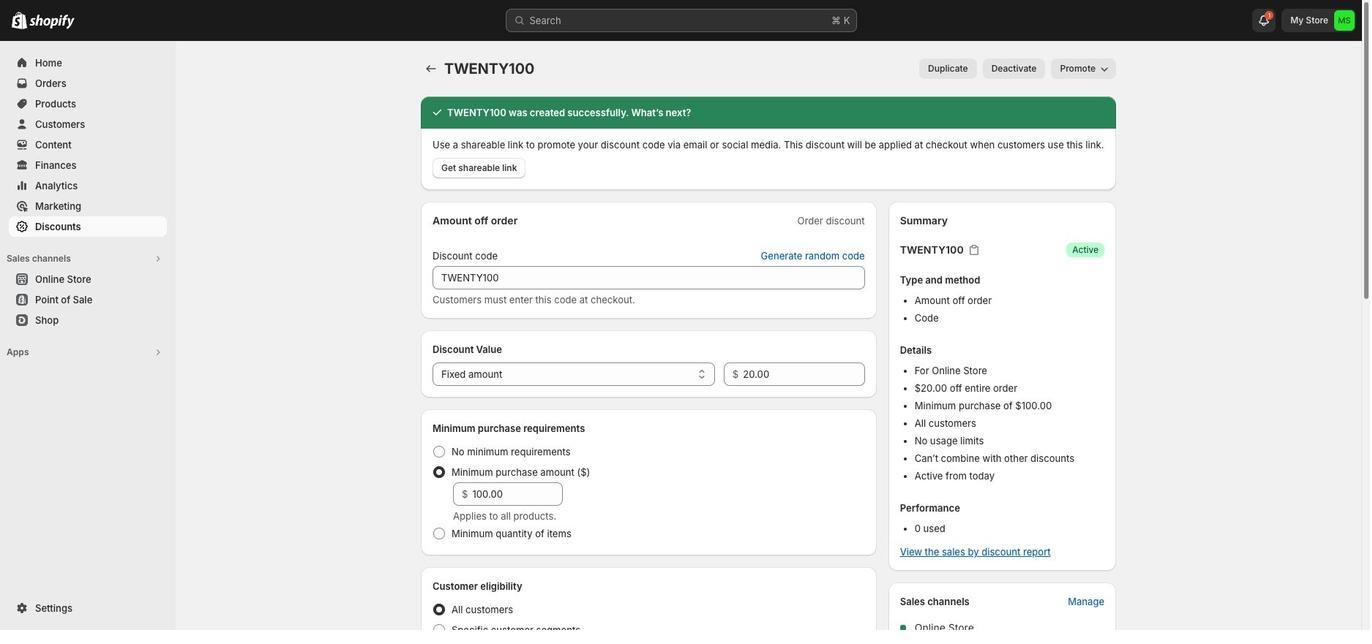 Task type: describe. For each thing, give the bounding box(es) containing it.
0 horizontal spatial 0.00 text field
[[472, 483, 563, 507]]

shopify image
[[12, 12, 27, 29]]



Task type: locate. For each thing, give the bounding box(es) containing it.
my store image
[[1334, 10, 1355, 31]]

0.00 text field
[[743, 363, 865, 386], [472, 483, 563, 507]]

None text field
[[433, 266, 865, 290]]

0 vertical spatial 0.00 text field
[[743, 363, 865, 386]]

1 vertical spatial 0.00 text field
[[472, 483, 563, 507]]

shopify image
[[29, 15, 75, 29]]

1 horizontal spatial 0.00 text field
[[743, 363, 865, 386]]



Task type: vqa. For each thing, say whether or not it's contained in the screenshot.
0.00 TEXT BOX to the bottom
yes



